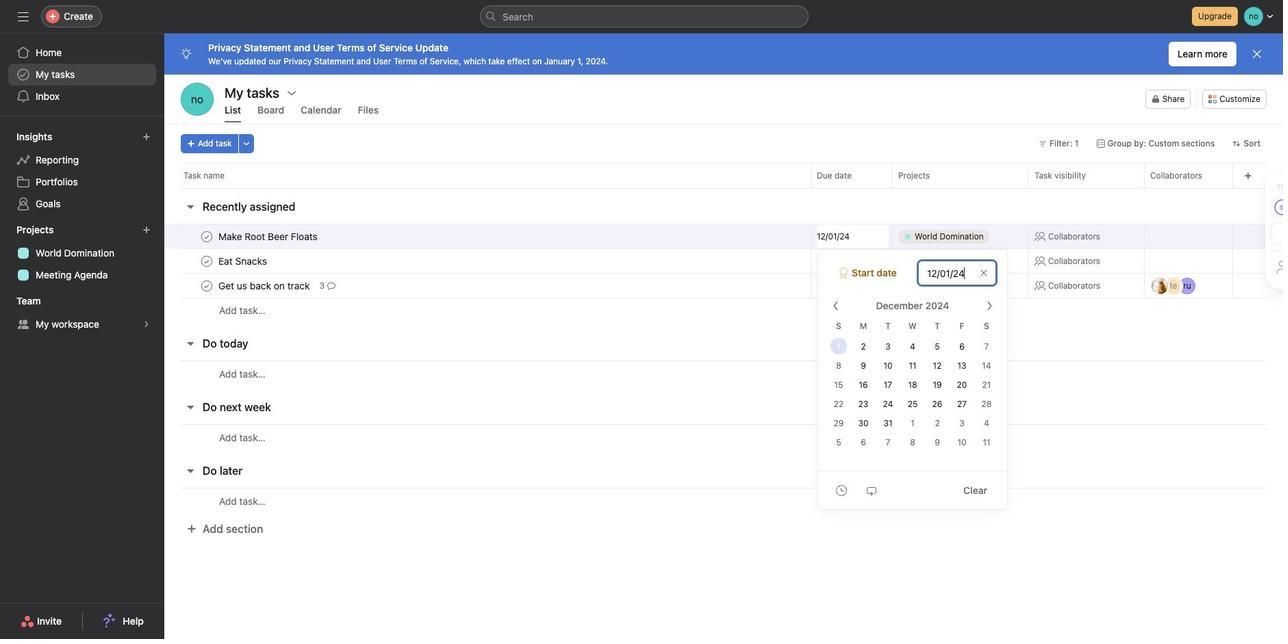 Task type: describe. For each thing, give the bounding box(es) containing it.
show options image
[[286, 87, 297, 98]]

projects element
[[0, 218, 164, 289]]

Search tasks, projects, and more text field
[[480, 5, 809, 27]]

get us back on track cell
[[164, 273, 811, 299]]

1 collapse task list for this section image from the top
[[185, 201, 196, 212]]

2 collapse task list for this section image from the top
[[185, 338, 196, 349]]

next month image
[[984, 301, 995, 312]]

mark complete image for task name text box
[[199, 228, 215, 245]]

global element
[[0, 34, 164, 116]]

Due date text field
[[918, 261, 996, 286]]

3 comments image
[[327, 282, 336, 290]]

insights element
[[0, 125, 164, 218]]

2 collapse task list for this section image from the top
[[185, 466, 196, 477]]

mark complete checkbox for task name text field in eat snacks cell
[[199, 253, 215, 269]]

new insights image
[[142, 133, 151, 141]]

mark complete checkbox for task name text field inside get us back on track cell
[[199, 278, 215, 294]]

eat snacks cell
[[164, 249, 811, 274]]

dismiss image
[[1252, 49, 1263, 60]]

header recently assigned tree grid
[[164, 224, 1283, 323]]

add field image
[[1244, 172, 1252, 180]]

1 collapse task list for this section image from the top
[[185, 402, 196, 413]]

view profile settings image
[[181, 83, 214, 116]]



Task type: locate. For each thing, give the bounding box(es) containing it.
0 vertical spatial collapse task list for this section image
[[185, 201, 196, 212]]

0 vertical spatial mark complete image
[[199, 228, 215, 245]]

banner
[[164, 34, 1283, 75]]

task name text field for get us back on track cell
[[216, 279, 314, 293]]

mark complete image inside get us back on track cell
[[199, 278, 215, 294]]

mark complete image inside make root beer floats cell
[[199, 228, 215, 245]]

add time image
[[836, 485, 847, 496]]

Mark complete checkbox
[[199, 253, 215, 269], [199, 278, 215, 294]]

1 mark complete image from the top
[[199, 228, 215, 245]]

Mark complete checkbox
[[199, 228, 215, 245]]

task name text field for eat snacks cell
[[216, 254, 271, 268]]

2 vertical spatial mark complete image
[[199, 278, 215, 294]]

collapse task list for this section image
[[185, 201, 196, 212], [185, 338, 196, 349]]

row
[[164, 163, 1283, 188], [181, 188, 1267, 189], [164, 224, 1283, 249], [164, 249, 1283, 274], [164, 272, 1283, 300], [164, 298, 1283, 323], [164, 361, 1283, 387], [164, 425, 1283, 451], [164, 488, 1283, 514]]

previous month image
[[831, 301, 841, 312]]

0 vertical spatial task name text field
[[216, 254, 271, 268]]

mark complete checkbox inside eat snacks cell
[[199, 253, 215, 269]]

Task name text field
[[216, 254, 271, 268], [216, 279, 314, 293]]

2 task name text field from the top
[[216, 279, 314, 293]]

1 vertical spatial mark complete checkbox
[[199, 278, 215, 294]]

more actions image
[[242, 140, 250, 148]]

column header
[[181, 163, 815, 188]]

collapse task list for this section image
[[185, 402, 196, 413], [185, 466, 196, 477]]

1 vertical spatial mark complete image
[[199, 253, 215, 269]]

2 mark complete checkbox from the top
[[199, 278, 215, 294]]

mark complete image for task name text field inside get us back on track cell
[[199, 278, 215, 294]]

3 mark complete image from the top
[[199, 278, 215, 294]]

1 task name text field from the top
[[216, 254, 271, 268]]

task name text field inside eat snacks cell
[[216, 254, 271, 268]]

make root beer floats cell
[[164, 224, 811, 249]]

teams element
[[0, 289, 164, 338]]

mark complete image
[[199, 228, 215, 245], [199, 253, 215, 269], [199, 278, 215, 294]]

1 vertical spatial task name text field
[[216, 279, 314, 293]]

1 mark complete checkbox from the top
[[199, 253, 215, 269]]

mark complete checkbox inside get us back on track cell
[[199, 278, 215, 294]]

set to repeat image
[[866, 485, 877, 496]]

1 vertical spatial collapse task list for this section image
[[185, 338, 196, 349]]

Task name text field
[[216, 230, 322, 243]]

hide sidebar image
[[18, 11, 29, 22]]

mark complete image for task name text field in eat snacks cell
[[199, 253, 215, 269]]

mark complete image inside eat snacks cell
[[199, 253, 215, 269]]

task name text field inside get us back on track cell
[[216, 279, 314, 293]]

0 vertical spatial mark complete checkbox
[[199, 253, 215, 269]]

1 vertical spatial collapse task list for this section image
[[185, 466, 196, 477]]

new project or portfolio image
[[142, 226, 151, 234]]

2 mark complete image from the top
[[199, 253, 215, 269]]

clear due date image
[[980, 269, 988, 277]]

0 vertical spatial collapse task list for this section image
[[185, 402, 196, 413]]

None text field
[[817, 225, 889, 249]]

see details, my workspace image
[[142, 320, 151, 329]]



Task type: vqa. For each thing, say whether or not it's contained in the screenshot.
3 comments icon
yes



